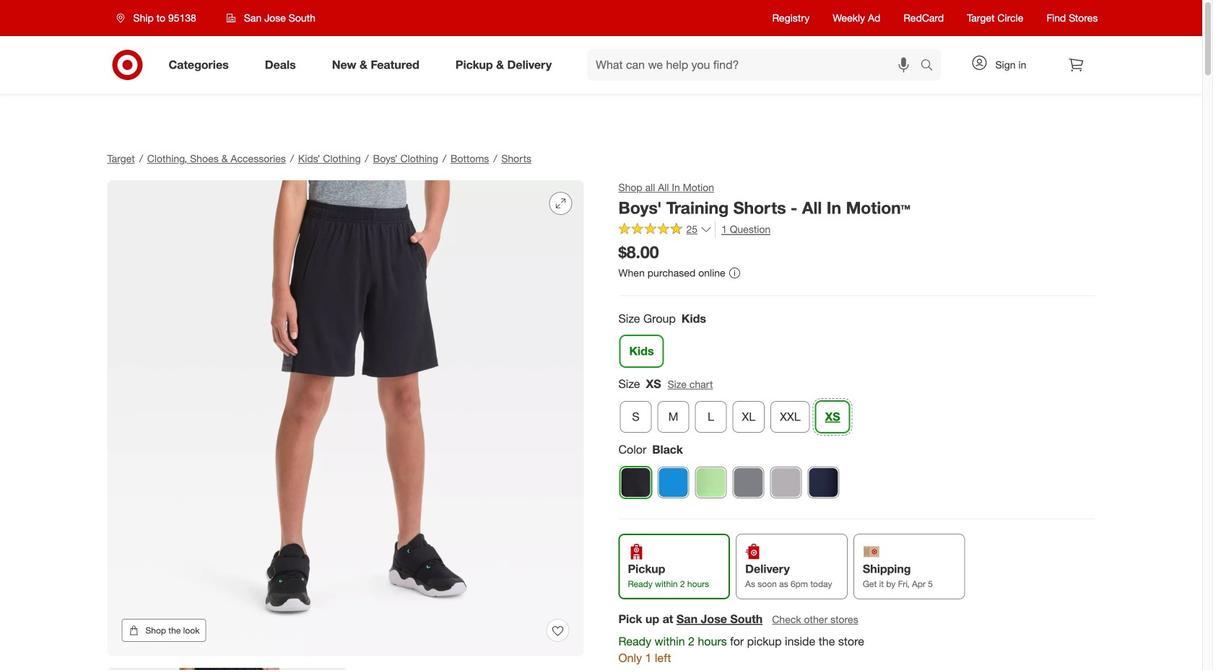 Task type: locate. For each thing, give the bounding box(es) containing it.
1 vertical spatial group
[[617, 376, 1095, 439]]

group
[[617, 311, 1095, 374], [617, 376, 1095, 439]]

green image
[[696, 468, 726, 498]]

2 group from the top
[[617, 376, 1095, 439]]

light gray image
[[771, 468, 801, 498]]

0 vertical spatial group
[[617, 311, 1095, 374]]



Task type: describe. For each thing, give the bounding box(es) containing it.
boys' training shorts - all in motion™, 1 of 5 image
[[107, 181, 584, 657]]

navy blue image
[[809, 468, 839, 498]]

blue image
[[658, 468, 689, 498]]

1 group from the top
[[617, 311, 1095, 374]]

What can we help you find? suggestions appear below search field
[[587, 49, 924, 81]]

black image
[[621, 468, 651, 498]]

heather black image
[[733, 468, 764, 498]]

image gallery element
[[107, 181, 584, 671]]



Task type: vqa. For each thing, say whether or not it's contained in the screenshot.
1%
no



